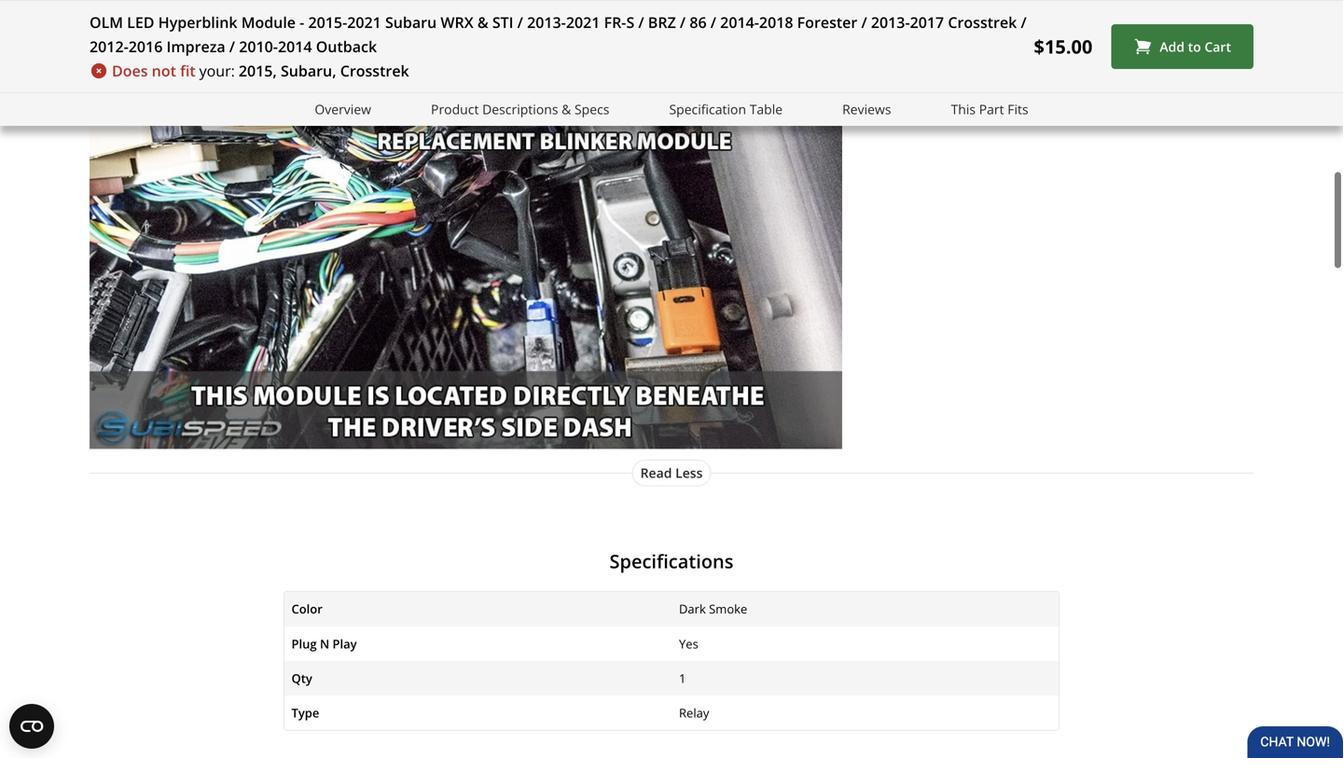 Task type: describe. For each thing, give the bounding box(es) containing it.
2017
[[910, 12, 945, 32]]

does
[[112, 61, 148, 81]]

table
[[750, 100, 783, 118]]

wrx
[[441, 12, 474, 32]]

dark smoke
[[679, 601, 748, 618]]

module
[[241, 12, 296, 32]]

qty
[[292, 671, 312, 687]]

add to cart button
[[1112, 24, 1254, 69]]

open widget image
[[9, 705, 54, 749]]

add to cart
[[1160, 38, 1232, 55]]

this part fits
[[951, 100, 1029, 118]]

1 2021 from the left
[[347, 12, 382, 32]]

product
[[431, 100, 479, 118]]

overview
[[315, 100, 371, 118]]

olm
[[90, 12, 123, 32]]

outback
[[316, 36, 377, 56]]

overview link
[[315, 99, 371, 120]]

1 2013- from the left
[[527, 12, 566, 32]]

fit
[[180, 61, 196, 81]]

play
[[333, 636, 357, 653]]

fits
[[1008, 100, 1029, 118]]

read less
[[641, 464, 703, 482]]

n
[[320, 636, 330, 653]]

1 vertical spatial crosstrek
[[340, 61, 409, 81]]

2 2021 from the left
[[566, 12, 600, 32]]

your:
[[199, 61, 235, 81]]

s
[[627, 12, 635, 32]]

/ right sti at left top
[[518, 12, 523, 32]]

/ right 86
[[711, 12, 717, 32]]

subaru,
[[281, 61, 336, 81]]

2015-
[[308, 12, 347, 32]]

specification table
[[670, 100, 783, 118]]

led
[[127, 12, 154, 32]]

plug n play
[[292, 636, 357, 653]]

hyperblink
[[158, 12, 238, 32]]

specification
[[670, 100, 747, 118]]

subaru
[[385, 12, 437, 32]]

cart
[[1205, 38, 1232, 55]]



Task type: vqa. For each thing, say whether or not it's contained in the screenshot.
widening on the top left of page
no



Task type: locate. For each thing, give the bounding box(es) containing it.
/ right forester
[[862, 12, 868, 32]]

add
[[1160, 38, 1185, 55]]

& inside olm led hyperblink module - 2015-2021 subaru wrx & sti / 2013-2021 fr-s / brz / 86 / 2014-2018 forester / 2013-2017 crosstrek / 2012-2016 impreza / 2010-2014 outback
[[478, 12, 489, 32]]

reviews
[[843, 100, 892, 118]]

specifications
[[610, 549, 734, 575]]

2018
[[760, 12, 794, 32]]

0 horizontal spatial 2021
[[347, 12, 382, 32]]

/ up fits
[[1021, 12, 1027, 32]]

olm led hyperblink module - 2015-2021 subaru wrx & sti / 2013-2021 fr-s / brz / 86 / 2014-2018 forester / 2013-2017 crosstrek / 2012-2016 impreza / 2010-2014 outback
[[90, 12, 1027, 56]]

1 horizontal spatial 2013-
[[871, 12, 910, 32]]

part
[[980, 100, 1005, 118]]

0 horizontal spatial 2013-
[[527, 12, 566, 32]]

specification table link
[[670, 99, 783, 120]]

2021 left fr-
[[566, 12, 600, 32]]

crosstrek down outback
[[340, 61, 409, 81]]

86
[[690, 12, 707, 32]]

specs
[[575, 100, 610, 118]]

/ left 2010-
[[229, 36, 235, 56]]

2013- right forester
[[871, 12, 910, 32]]

0 vertical spatial &
[[478, 12, 489, 32]]

1
[[679, 671, 686, 687]]

&
[[478, 12, 489, 32], [562, 100, 571, 118]]

2014
[[278, 36, 312, 56]]

2021
[[347, 12, 382, 32], [566, 12, 600, 32]]

1 horizontal spatial crosstrek
[[948, 12, 1018, 32]]

0 horizontal spatial &
[[478, 12, 489, 32]]

2014-
[[721, 12, 760, 32]]

less
[[676, 464, 703, 482]]

smoke
[[709, 601, 748, 618]]

color
[[292, 601, 323, 618]]

reviews link
[[843, 99, 892, 120]]

relay
[[679, 705, 710, 722]]

product descriptions & specs
[[431, 100, 610, 118]]

/ right s
[[639, 12, 645, 32]]

brz
[[648, 12, 676, 32]]

not
[[152, 61, 176, 81]]

/
[[518, 12, 523, 32], [639, 12, 645, 32], [680, 12, 686, 32], [711, 12, 717, 32], [862, 12, 868, 32], [1021, 12, 1027, 32], [229, 36, 235, 56]]

product descriptions & specs link
[[431, 99, 610, 120]]

yes
[[679, 636, 699, 653]]

descriptions
[[483, 100, 559, 118]]

-
[[300, 12, 305, 32]]

1 horizontal spatial 2021
[[566, 12, 600, 32]]

crosstrek inside olm led hyperblink module - 2015-2021 subaru wrx & sti / 2013-2021 fr-s / brz / 86 / 2014-2018 forester / 2013-2017 crosstrek / 2012-2016 impreza / 2010-2014 outback
[[948, 12, 1018, 32]]

1 vertical spatial &
[[562, 100, 571, 118]]

& left sti at left top
[[478, 12, 489, 32]]

this part fits link
[[951, 99, 1029, 120]]

2016
[[129, 36, 163, 56]]

dark
[[679, 601, 706, 618]]

fr-
[[604, 12, 627, 32]]

does not fit your: 2015, subaru, crosstrek
[[112, 61, 409, 81]]

0 horizontal spatial crosstrek
[[340, 61, 409, 81]]

forester
[[798, 12, 858, 32]]

plug
[[292, 636, 317, 653]]

crosstrek
[[948, 12, 1018, 32], [340, 61, 409, 81]]

2013- right sti at left top
[[527, 12, 566, 32]]

to
[[1189, 38, 1202, 55]]

2013-
[[527, 12, 566, 32], [871, 12, 910, 32]]

2012-
[[90, 36, 129, 56]]

& left specs
[[562, 100, 571, 118]]

sti
[[493, 12, 514, 32]]

this
[[951, 100, 976, 118]]

0 vertical spatial crosstrek
[[948, 12, 1018, 32]]

2015,
[[239, 61, 277, 81]]

1 horizontal spatial &
[[562, 100, 571, 118]]

/ left 86
[[680, 12, 686, 32]]

2010-
[[239, 36, 278, 56]]

impreza
[[167, 36, 226, 56]]

crosstrek right 2017 in the top right of the page
[[948, 12, 1018, 32]]

read
[[641, 464, 672, 482]]

2 2013- from the left
[[871, 12, 910, 32]]

2021 up outback
[[347, 12, 382, 32]]

$15.00
[[1035, 34, 1093, 59]]

type
[[292, 705, 320, 722]]



